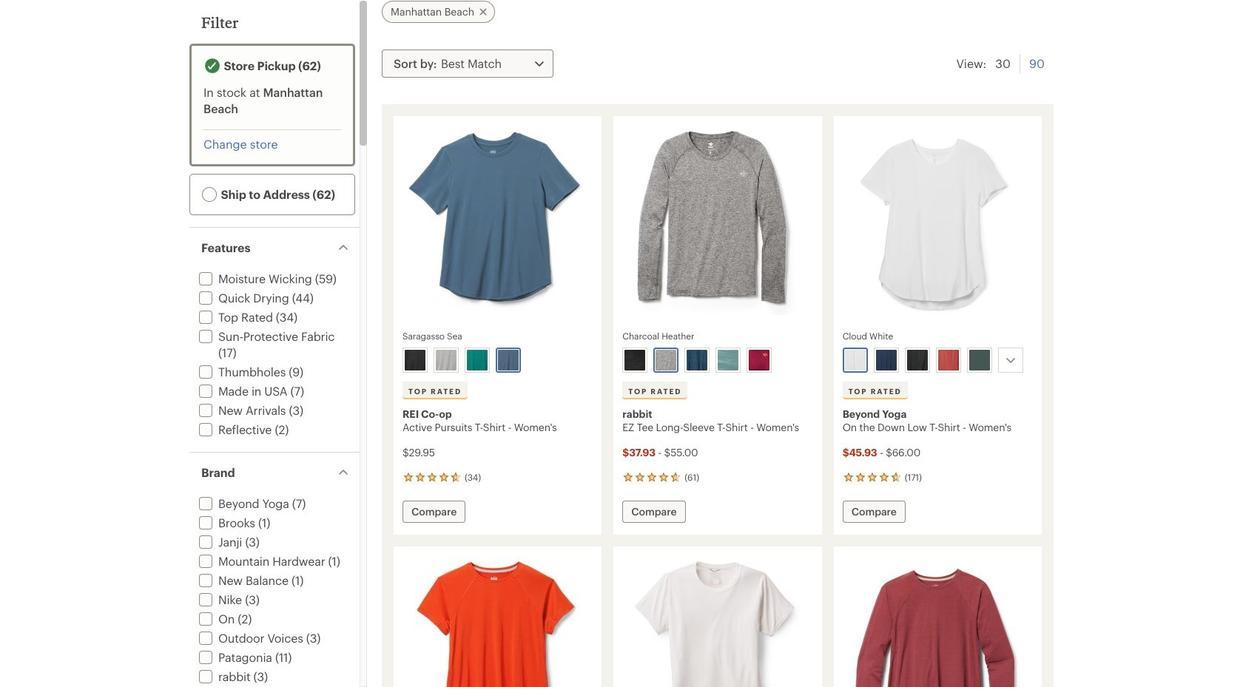 Task type: vqa. For each thing, say whether or not it's contained in the screenshot.
1st show password image from the bottom
no



Task type: locate. For each thing, give the bounding box(es) containing it.
1 horizontal spatial group
[[620, 345, 815, 376]]

1 black image from the left
[[405, 350, 426, 371]]

group
[[400, 345, 595, 376], [620, 345, 815, 376], [840, 345, 1036, 376]]

cloud white image
[[845, 350, 866, 371]]

patagonia capilene cool daily shirt - women's 0 image
[[623, 556, 813, 688]]

black image left charcoal heather image
[[625, 350, 646, 371]]

storm heather image
[[970, 350, 990, 371]]

oil teal image
[[718, 350, 739, 371]]

2 group from the left
[[620, 345, 815, 376]]

rei co-op swiftland running t-shirt - women's 0 image
[[403, 556, 593, 688]]

1 horizontal spatial black image
[[625, 350, 646, 371]]

black image
[[405, 350, 426, 371], [625, 350, 646, 371]]

3 group from the left
[[840, 345, 1036, 376]]

1 group from the left
[[400, 345, 595, 376]]

2 black image from the left
[[625, 350, 646, 371]]

0 horizontal spatial black image
[[405, 350, 426, 371]]

rei co-op swiftland long-sleeve running t-shirt - women's 0 image
[[843, 556, 1034, 688]]

0 horizontal spatial group
[[400, 345, 595, 376]]

2 horizontal spatial group
[[840, 345, 1036, 376]]

black image left 'alloy gray heather' icon
[[405, 350, 426, 371]]

crater teal image
[[467, 350, 488, 371]]



Task type: describe. For each thing, give the bounding box(es) containing it.
rabbit ez tee long-sleeve t-shirt - women's 0 image
[[623, 125, 813, 321]]

darkest night image
[[907, 350, 928, 371]]

charcoal heather image
[[656, 350, 677, 371]]

group for beyond yoga on the down low t-shirt - women's 0 image
[[840, 345, 1036, 376]]

saragasso sea image
[[498, 350, 519, 371]]

group for rabbit ez tee long-sleeve t-shirt - women's 0 image
[[620, 345, 815, 376]]

vivacious image
[[750, 350, 770, 371]]

eclipse heather image
[[687, 350, 708, 371]]

alloy gray heather image
[[436, 350, 457, 371]]

expand color swatches image
[[1002, 351, 1020, 369]]

black image for rei co-op active pursuits t-shirt - women's 0 image group
[[405, 350, 426, 371]]

group for rei co-op active pursuits t-shirt - women's 0 image
[[400, 345, 595, 376]]

black image for group for rabbit ez tee long-sleeve t-shirt - women's 0 image
[[625, 350, 646, 371]]

nocturnal navy image
[[876, 350, 897, 371]]

add filter: ship to address (62) image
[[202, 188, 217, 202]]

berry rose heather image
[[939, 350, 959, 371]]

rei co-op active pursuits t-shirt - women's 0 image
[[403, 125, 593, 321]]

beyond yoga on the down low t-shirt - women's 0 image
[[843, 125, 1034, 321]]



